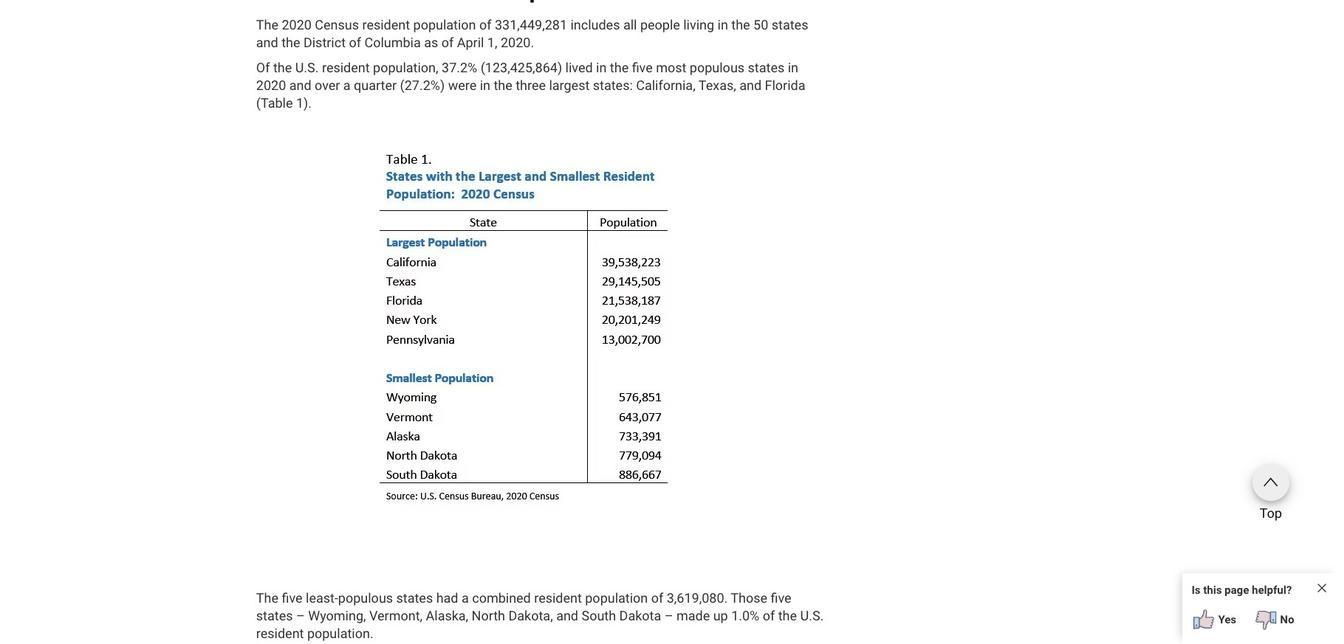 Task type: describe. For each thing, give the bounding box(es) containing it.
most
[[656, 60, 686, 75]]

of up dakota
[[651, 591, 663, 606]]

the five least-populous states had a combined resident population of 3,619,080. those five states – wyoming, vermont, alaska, north dakota, and south dakota – made up 1.0% of the u.s. resident population.
[[256, 591, 824, 642]]

0 horizontal spatial five
[[282, 591, 303, 606]]

50
[[753, 17, 768, 32]]

dakota
[[619, 608, 661, 624]]

south
[[582, 608, 616, 624]]

of
[[256, 60, 270, 75]]

and inside the 2020 census resident population of 331,449,281 includes all people living in the 50 states and the district of columbia as of april 1, 2020.
[[256, 35, 278, 50]]

table 1. states with the largest and smallest resident population:  2020 census image
[[256, 145, 793, 511]]

the inside the five least-populous states had a combined resident population of 3,619,080. those five states – wyoming, vermont, alaska, north dakota, and south dakota – made up 1.0% of the u.s. resident population.
[[778, 608, 797, 624]]

2020 inside the 2020 census resident population of 331,449,281 includes all people living in the 50 states and the district of columbia as of april 1, 2020.
[[282, 17, 312, 32]]

april
[[457, 35, 484, 50]]

1 – from the left
[[296, 608, 305, 624]]

a inside of the u.s. resident population, 37.2% (123,425,864) lived in the five most populous states in 2020 and over a quarter (27.2%) were in the three largest states: california, texas, and florida (table 1).
[[343, 77, 351, 93]]

is this page helpful?
[[1192, 584, 1292, 598]]

u.s. inside the five least-populous states had a combined resident population of 3,619,080. those five states – wyoming, vermont, alaska, north dakota, and south dakota – made up 1.0% of the u.s. resident population.
[[800, 608, 824, 624]]

of right as on the left of the page
[[442, 35, 454, 50]]

yes
[[1218, 614, 1236, 627]]

of right 1.0% on the bottom right
[[763, 608, 775, 624]]

the left district
[[282, 35, 300, 50]]

1).
[[296, 95, 312, 111]]

population,
[[373, 60, 438, 75]]

least-
[[306, 591, 338, 606]]

census
[[315, 17, 359, 32]]

five inside of the u.s. resident population, 37.2% (123,425,864) lived in the five most populous states in 2020 and over a quarter (27.2%) were in the three largest states: california, texas, and florida (table 1).
[[632, 60, 653, 75]]

district
[[304, 35, 346, 50]]

all
[[623, 17, 637, 32]]

of down census
[[349, 35, 361, 50]]

and up the 1).
[[289, 77, 311, 93]]

the for the five least-populous states had a combined resident population of 3,619,080. those five states – wyoming, vermont, alaska, north dakota, and south dakota – made up 1.0% of the u.s. resident population.
[[256, 591, 278, 606]]

a inside the five least-populous states had a combined resident population of 3,619,080. those five states – wyoming, vermont, alaska, north dakota, and south dakota – made up 1.0% of the u.s. resident population.
[[462, 591, 469, 606]]

vermont,
[[369, 608, 423, 624]]

the 2020 census resident population of 331,449,281 includes all people living in the 50 states and the district of columbia as of april 1, 2020.
[[256, 17, 808, 50]]

were
[[448, 77, 477, 93]]

those
[[731, 591, 767, 606]]

✕
[[1317, 581, 1327, 596]]

page
[[1225, 584, 1249, 598]]

(table
[[256, 95, 293, 111]]

is
[[1192, 584, 1201, 598]]

quarter
[[354, 77, 397, 93]]

in inside the 2020 census resident population of 331,449,281 includes all people living in the 50 states and the district of columbia as of april 1, 2020.
[[718, 17, 728, 32]]

2 horizontal spatial five
[[771, 591, 792, 606]]

people
[[640, 17, 680, 32]]

made
[[677, 608, 710, 624]]

populous inside of the u.s. resident population, 37.2% (123,425,864) lived in the five most populous states in 2020 and over a quarter (27.2%) were in the three largest states: california, texas, and florida (table 1).
[[690, 60, 745, 75]]

includes
[[571, 17, 620, 32]]

top
[[1260, 506, 1282, 521]]



Task type: locate. For each thing, give the bounding box(es) containing it.
as
[[424, 35, 438, 50]]

the up 'states:'
[[610, 60, 629, 75]]

over
[[315, 77, 340, 93]]

states inside of the u.s. resident population, 37.2% (123,425,864) lived in the five most populous states in 2020 and over a quarter (27.2%) were in the three largest states: california, texas, and florida (table 1).
[[748, 60, 785, 75]]

population
[[413, 17, 476, 32], [585, 591, 648, 606]]

0 horizontal spatial u.s.
[[295, 60, 319, 75]]

in up 'states:'
[[596, 60, 607, 75]]

alaska,
[[426, 608, 468, 624]]

1.0%
[[731, 608, 760, 624]]

helpful?
[[1252, 584, 1292, 598]]

1 vertical spatial the
[[256, 591, 278, 606]]

and right texas, on the top right
[[739, 77, 762, 93]]

the
[[731, 17, 750, 32], [282, 35, 300, 50], [273, 60, 292, 75], [610, 60, 629, 75], [494, 77, 512, 93], [778, 608, 797, 624]]

1 the from the top
[[256, 17, 278, 32]]

of
[[479, 17, 492, 32], [349, 35, 361, 50], [442, 35, 454, 50], [651, 591, 663, 606], [763, 608, 775, 624]]

states
[[772, 17, 808, 32], [748, 60, 785, 75], [396, 591, 433, 606], [256, 608, 293, 624]]

five
[[632, 60, 653, 75], [282, 591, 303, 606], [771, 591, 792, 606]]

2020 up (table
[[256, 77, 286, 93]]

population up south
[[585, 591, 648, 606]]

1 horizontal spatial u.s.
[[800, 608, 824, 624]]

the left 50
[[731, 17, 750, 32]]

had
[[436, 591, 458, 606]]

populous
[[690, 60, 745, 75], [338, 591, 393, 606]]

three
[[516, 77, 546, 93]]

population inside the 2020 census resident population of 331,449,281 includes all people living in the 50 states and the district of columbia as of april 1, 2020.
[[413, 17, 476, 32]]

the right of at the left top of page
[[273, 60, 292, 75]]

u.s. up the over
[[295, 60, 319, 75]]

resident up columbia
[[362, 17, 410, 32]]

of the u.s. resident population, 37.2% (123,425,864) lived in the five most populous states in 2020 and over a quarter (27.2%) were in the three largest states: california, texas, and florida (table 1).
[[256, 60, 805, 111]]

the for the 2020 census resident population of 331,449,281 includes all people living in the 50 states and the district of columbia as of april 1, 2020.
[[256, 17, 278, 32]]

– left made
[[665, 608, 673, 624]]

population up as on the left of the page
[[413, 17, 476, 32]]

the inside the five least-populous states had a combined resident population of 3,619,080. those five states – wyoming, vermont, alaska, north dakota, and south dakota – made up 1.0% of the u.s. resident population.
[[256, 591, 278, 606]]

states:
[[593, 77, 633, 93]]

dakota,
[[509, 608, 553, 624]]

california,
[[636, 77, 696, 93]]

0 vertical spatial populous
[[690, 60, 745, 75]]

resident up dakota,
[[534, 591, 582, 606]]

(27.2%)
[[400, 77, 445, 93]]

0 horizontal spatial a
[[343, 77, 351, 93]]

u.s. right 1.0% on the bottom right
[[800, 608, 824, 624]]

1,
[[487, 35, 497, 50]]

0 vertical spatial population
[[413, 17, 476, 32]]

populous inside the five least-populous states had a combined resident population of 3,619,080. those five states – wyoming, vermont, alaska, north dakota, and south dakota – made up 1.0% of the u.s. resident population.
[[338, 591, 393, 606]]

resident inside the 2020 census resident population of 331,449,281 includes all people living in the 50 states and the district of columbia as of april 1, 2020.
[[362, 17, 410, 32]]

texas,
[[699, 77, 736, 93]]

0 horizontal spatial –
[[296, 608, 305, 624]]

and inside the five least-populous states had a combined resident population of 3,619,080. those five states – wyoming, vermont, alaska, north dakota, and south dakota – made up 1.0% of the u.s. resident population.
[[556, 608, 578, 624]]

wyoming,
[[308, 608, 366, 624]]

0 vertical spatial the
[[256, 17, 278, 32]]

a right the over
[[343, 77, 351, 93]]

the
[[256, 17, 278, 32], [256, 591, 278, 606]]

north
[[472, 608, 505, 624]]

this
[[1203, 584, 1222, 598]]

u.s. inside of the u.s. resident population, 37.2% (123,425,864) lived in the five most populous states in 2020 and over a quarter (27.2%) were in the three largest states: california, texas, and florida (table 1).
[[295, 60, 319, 75]]

u.s.
[[295, 60, 319, 75], [800, 608, 824, 624]]

2 – from the left
[[665, 608, 673, 624]]

columbia
[[364, 35, 421, 50]]

five left least-
[[282, 591, 303, 606]]

2020
[[282, 17, 312, 32], [256, 77, 286, 93]]

1 horizontal spatial a
[[462, 591, 469, 606]]

in up florida
[[788, 60, 798, 75]]

no
[[1280, 614, 1294, 627]]

up
[[713, 608, 728, 624]]

1 horizontal spatial populous
[[690, 60, 745, 75]]

combined
[[472, 591, 531, 606]]

states left wyoming,
[[256, 608, 293, 624]]

0 horizontal spatial populous
[[338, 591, 393, 606]]

1 vertical spatial population
[[585, 591, 648, 606]]

resident inside of the u.s. resident population, 37.2% (123,425,864) lived in the five most populous states in 2020 and over a quarter (27.2%) were in the three largest states: california, texas, and florida (table 1).
[[322, 60, 370, 75]]

states right 50
[[772, 17, 808, 32]]

living
[[683, 17, 714, 32]]

thumbs down image image
[[1239, 610, 1277, 632]]

population.
[[307, 626, 373, 642]]

1 vertical spatial u.s.
[[800, 608, 824, 624]]

1 horizontal spatial five
[[632, 60, 653, 75]]

a right had at left
[[462, 591, 469, 606]]

states up florida
[[748, 60, 785, 75]]

0 horizontal spatial population
[[413, 17, 476, 32]]

2020 up district
[[282, 17, 312, 32]]

0 vertical spatial 2020
[[282, 17, 312, 32]]

3,619,080.
[[667, 591, 728, 606]]

331,449,281
[[495, 17, 567, 32]]

(123,425,864)
[[481, 60, 562, 75]]

in
[[718, 17, 728, 32], [596, 60, 607, 75], [788, 60, 798, 75], [480, 77, 490, 93]]

five right those
[[771, 591, 792, 606]]

and left south
[[556, 608, 578, 624]]

resident up the over
[[322, 60, 370, 75]]

the left least-
[[256, 591, 278, 606]]

states up vermont,
[[396, 591, 433, 606]]

populous up wyoming,
[[338, 591, 393, 606]]

1 vertical spatial populous
[[338, 591, 393, 606]]

the right 1.0% on the bottom right
[[778, 608, 797, 624]]

1 vertical spatial a
[[462, 591, 469, 606]]

lived
[[565, 60, 593, 75]]

0 vertical spatial a
[[343, 77, 351, 93]]

2020 inside of the u.s. resident population, 37.2% (123,425,864) lived in the five most populous states in 2020 and over a quarter (27.2%) were in the three largest states: california, texas, and florida (table 1).
[[256, 77, 286, 93]]

in right living
[[718, 17, 728, 32]]

largest
[[549, 77, 590, 93]]

the down the (123,425,864)
[[494, 77, 512, 93]]

and up of at the left top of page
[[256, 35, 278, 50]]

37.2%
[[442, 60, 477, 75]]

a
[[343, 77, 351, 93], [462, 591, 469, 606]]

1 horizontal spatial population
[[585, 591, 648, 606]]

population inside the five least-populous states had a combined resident population of 3,619,080. those five states – wyoming, vermont, alaska, north dakota, and south dakota – made up 1.0% of the u.s. resident population.
[[585, 591, 648, 606]]

resident
[[362, 17, 410, 32], [322, 60, 370, 75], [534, 591, 582, 606], [256, 626, 304, 642]]

–
[[296, 608, 305, 624], [665, 608, 673, 624]]

in right the were
[[480, 77, 490, 93]]

1 horizontal spatial –
[[665, 608, 673, 624]]

and
[[256, 35, 278, 50], [289, 77, 311, 93], [739, 77, 762, 93], [556, 608, 578, 624]]

– left wyoming,
[[296, 608, 305, 624]]

the up of at the left top of page
[[256, 17, 278, 32]]

of up "1,"
[[479, 17, 492, 32]]

populous up texas, on the top right
[[690, 60, 745, 75]]

resident left population.
[[256, 626, 304, 642]]

2 the from the top
[[256, 591, 278, 606]]

thumbs up image image
[[1177, 610, 1215, 632]]

the inside the 2020 census resident population of 331,449,281 includes all people living in the 50 states and the district of columbia as of april 1, 2020.
[[256, 17, 278, 32]]

1 vertical spatial 2020
[[256, 77, 286, 93]]

2020.
[[501, 35, 534, 50]]

florida
[[765, 77, 805, 93]]

states inside the 2020 census resident population of 331,449,281 includes all people living in the 50 states and the district of columbia as of april 1, 2020.
[[772, 17, 808, 32]]

five left most
[[632, 60, 653, 75]]

0 vertical spatial u.s.
[[295, 60, 319, 75]]



Task type: vqa. For each thing, say whether or not it's contained in the screenshot.
the five
yes



